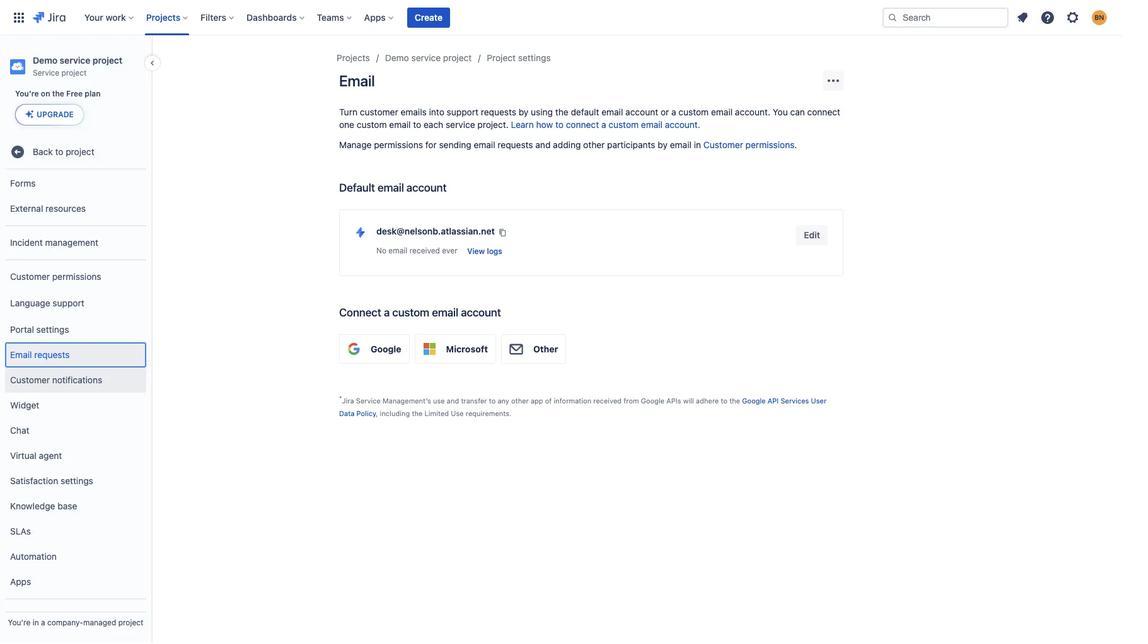 Task type: locate. For each thing, give the bounding box(es) containing it.
to right 'how'
[[556, 119, 564, 130]]

the inside "* jira service management's use and transfer to any other app of information received from google apis will adhere to the"
[[730, 397, 740, 405]]

workflows link
[[5, 604, 146, 629]]

emails
[[401, 107, 427, 117]]

jira image
[[33, 10, 65, 25], [33, 10, 65, 25]]

1 horizontal spatial demo
[[385, 52, 409, 63]]

1 horizontal spatial apps
[[364, 12, 386, 22]]

0 horizontal spatial google
[[371, 344, 401, 355]]

received down desk@nelsonb.atlassian.net link
[[410, 246, 440, 256]]

logs
[[487, 247, 502, 256]]

to right back
[[55, 146, 63, 157]]

you're left the company-
[[8, 618, 30, 627]]

forms link
[[5, 171, 146, 196]]

1 vertical spatial other
[[511, 397, 529, 405]]

google
[[371, 344, 401, 355], [641, 397, 665, 405], [742, 397, 766, 405]]

2 horizontal spatial account
[[626, 107, 658, 117]]

no
[[376, 246, 387, 256]]

project right managed
[[118, 618, 143, 627]]

and down 'how'
[[536, 139, 551, 150]]

requests inside turn customer emails into support requests by using the default email account or a custom email account. you can connect one custom email to each service project.
[[481, 107, 516, 117]]

service
[[412, 52, 441, 63], [60, 55, 90, 66], [446, 119, 475, 130]]

email down project.
[[474, 139, 495, 150]]

custom right or
[[679, 107, 709, 117]]

other right any
[[511, 397, 529, 405]]

0 horizontal spatial projects
[[146, 12, 180, 22]]

information
[[554, 397, 592, 405]]

customer permissions link down 'incident management' 'link'
[[5, 264, 146, 290]]

service up free
[[60, 55, 90, 66]]

1 vertical spatial support
[[53, 297, 84, 308]]

1 vertical spatial by
[[658, 139, 668, 150]]

google left apis at bottom
[[641, 397, 665, 405]]

virtual
[[10, 450, 36, 461]]

google left api
[[742, 397, 766, 405]]

external
[[10, 203, 43, 214]]

1 vertical spatial apps
[[10, 576, 31, 587]]

0 vertical spatial requests
[[481, 107, 516, 117]]

a
[[672, 107, 676, 117], [602, 119, 606, 130], [384, 306, 390, 319], [41, 618, 45, 627]]

google api services user data policy link
[[339, 397, 827, 418]]

permissions left for on the top of the page
[[374, 139, 423, 150]]

settings for project settings
[[518, 52, 551, 63]]

account down for on the top of the page
[[407, 181, 447, 194]]

automation link
[[5, 544, 146, 569]]

other down learn how to connect a custom email account. button
[[583, 139, 605, 150]]

email
[[602, 107, 623, 117], [711, 107, 733, 117], [389, 119, 411, 130], [641, 119, 663, 130], [474, 139, 495, 150], [670, 139, 692, 150], [378, 181, 404, 194], [389, 246, 408, 256], [432, 306, 458, 319]]

will
[[683, 397, 694, 405]]

email down emails
[[389, 119, 411, 130]]

the right on
[[52, 89, 64, 98]]

1 vertical spatial you're
[[8, 618, 30, 627]]

1 vertical spatial customer permissions link
[[5, 264, 146, 290]]

1 vertical spatial account.
[[665, 119, 700, 130]]

edit button
[[797, 225, 828, 246]]

1 vertical spatial group
[[5, 259, 146, 598]]

requests for and
[[498, 139, 533, 150]]

2 vertical spatial customer
[[10, 374, 50, 385]]

api
[[768, 397, 779, 405]]

requests down "learn" on the left of page
[[498, 139, 533, 150]]

0 horizontal spatial email
[[10, 349, 32, 360]]

project up forms link
[[66, 146, 94, 157]]

account. left you
[[735, 107, 771, 117]]

apps right teams popup button
[[364, 12, 386, 22]]

0 vertical spatial group
[[5, 113, 146, 225]]

service inside demo service project service project
[[60, 55, 90, 66]]

requests up project.
[[481, 107, 516, 117]]

customer permissions link down you
[[704, 139, 795, 150]]

1 vertical spatial email
[[10, 349, 32, 360]]

0 horizontal spatial by
[[519, 107, 529, 117]]

1 vertical spatial received
[[594, 397, 622, 405]]

0 horizontal spatial connect
[[566, 119, 599, 130]]

settings down language support
[[36, 324, 69, 335]]

service down create 'button'
[[412, 52, 441, 63]]

1 vertical spatial customer
[[10, 271, 50, 282]]

customer notifications link
[[5, 368, 146, 393]]

1 vertical spatial requests
[[498, 139, 533, 150]]

google inside google 'button'
[[371, 344, 401, 355]]

customer permissions
[[10, 271, 101, 282]]

0 horizontal spatial and
[[447, 397, 459, 405]]

your work
[[84, 12, 126, 22]]

, including the limited use requirements.
[[376, 409, 512, 418]]

customer permissions link
[[704, 139, 795, 150], [5, 264, 146, 290]]

0 vertical spatial in
[[694, 139, 701, 150]]

google button
[[339, 334, 410, 364]]

of
[[545, 397, 552, 405]]

permissions down you
[[746, 139, 795, 150]]

2 vertical spatial requests
[[34, 349, 70, 360]]

filters
[[201, 12, 226, 22]]

0 horizontal spatial service
[[33, 68, 59, 78]]

project settings
[[487, 52, 551, 63]]

1 horizontal spatial received
[[594, 397, 622, 405]]

0 vertical spatial support
[[447, 107, 479, 117]]

apps inside popup button
[[364, 12, 386, 22]]

0 horizontal spatial in
[[33, 618, 39, 627]]

google inside "* jira service management's use and transfer to any other app of information received from google apis will adhere to the"
[[641, 397, 665, 405]]

projects button
[[142, 7, 193, 27]]

support inside turn customer emails into support requests by using the default email account or a custom email account. you can connect one custom email to each service project.
[[447, 107, 479, 117]]

2 group from the top
[[5, 259, 146, 598]]

projects link
[[337, 50, 370, 66]]

chat link
[[5, 418, 146, 443]]

project down primary element
[[443, 52, 472, 63]]

email inside button
[[641, 119, 663, 130]]

project
[[487, 52, 516, 63]]

1 vertical spatial and
[[447, 397, 459, 405]]

email requests link
[[5, 342, 146, 368]]

settings down virtual agent link
[[61, 475, 93, 486]]

1 horizontal spatial projects
[[337, 52, 370, 63]]

services
[[781, 397, 809, 405]]

projects down teams popup button
[[337, 52, 370, 63]]

1 vertical spatial settings
[[36, 324, 69, 335]]

data
[[339, 409, 355, 418]]

and up use
[[447, 397, 459, 405]]

microsoft
[[446, 344, 488, 355]]

jira
[[342, 397, 354, 405]]

default
[[571, 107, 599, 117]]

0 vertical spatial projects
[[146, 12, 180, 22]]

by right participants
[[658, 139, 668, 150]]

1 vertical spatial account
[[407, 181, 447, 194]]

widget link
[[5, 393, 146, 418]]

demo up on
[[33, 55, 57, 66]]

1 horizontal spatial service
[[412, 52, 441, 63]]

to
[[413, 119, 421, 130], [556, 119, 564, 130], [55, 146, 63, 157], [489, 397, 496, 405], [721, 397, 728, 405]]

1 vertical spatial projects
[[337, 52, 370, 63]]

0 horizontal spatial other
[[511, 397, 529, 405]]

1 horizontal spatial account
[[461, 306, 501, 319]]

0 horizontal spatial demo
[[33, 55, 57, 66]]

by up "learn" on the left of page
[[519, 107, 529, 117]]

0 vertical spatial service
[[33, 68, 59, 78]]

permissions up language support link
[[52, 271, 101, 282]]

0 horizontal spatial permissions
[[52, 271, 101, 282]]

custom up participants
[[609, 119, 639, 130]]

1 horizontal spatial support
[[447, 107, 479, 117]]

project inside back to project link
[[66, 146, 94, 157]]

projects for projects popup button
[[146, 12, 180, 22]]

email down projects "link"
[[339, 72, 375, 90]]

requests
[[481, 107, 516, 117], [498, 139, 533, 150], [34, 349, 70, 360]]

manage permissions for sending email requests and adding other participants by email in customer permissions .
[[339, 139, 797, 150]]

service up the sending
[[446, 119, 475, 130]]

1 horizontal spatial service
[[356, 397, 381, 405]]

0 horizontal spatial account
[[407, 181, 447, 194]]

1 vertical spatial service
[[356, 397, 381, 405]]

1 horizontal spatial and
[[536, 139, 551, 150]]

0 vertical spatial received
[[410, 246, 440, 256]]

project inside demo service project link
[[443, 52, 472, 63]]

connect down default
[[566, 119, 599, 130]]

1 horizontal spatial email
[[339, 72, 375, 90]]

group
[[5, 113, 146, 225], [5, 259, 146, 598]]

service up policy
[[356, 397, 381, 405]]

projects inside popup button
[[146, 12, 180, 22]]

workflows
[[10, 610, 53, 621]]

how
[[536, 119, 553, 130]]

0 horizontal spatial apps
[[10, 576, 31, 587]]

1 group from the top
[[5, 113, 146, 225]]

notifications image
[[1015, 10, 1030, 25]]

default email account
[[339, 181, 447, 194]]

the right the using
[[555, 107, 569, 117]]

banner
[[0, 0, 1122, 35]]

1 horizontal spatial connect
[[808, 107, 841, 117]]

a inside turn customer emails into support requests by using the default email account or a custom email account. you can connect one custom email to each service project.
[[672, 107, 676, 117]]

project.
[[478, 119, 509, 130]]

* jira service management's use and transfer to any other app of information received from google apis will adhere to the
[[339, 395, 742, 405]]

you're
[[15, 89, 39, 98], [8, 618, 30, 627]]

apps down automation
[[10, 576, 31, 587]]

0 horizontal spatial account.
[[665, 119, 700, 130]]

1 horizontal spatial in
[[694, 139, 701, 150]]

account. inside turn customer emails into support requests by using the default email account or a custom email account. you can connect one custom email to each service project.
[[735, 107, 771, 117]]

project up plan
[[93, 55, 122, 66]]

1 horizontal spatial other
[[583, 139, 605, 150]]

microsoft button
[[415, 334, 496, 364]]

by inside turn customer emails into support requests by using the default email account or a custom email account. you can connect one custom email to each service project.
[[519, 107, 529, 117]]

satisfaction settings
[[10, 475, 93, 486]]

0 horizontal spatial service
[[60, 55, 90, 66]]

free
[[66, 89, 83, 98]]

projects right work
[[146, 12, 180, 22]]

2 horizontal spatial service
[[446, 119, 475, 130]]

account up microsoft
[[461, 306, 501, 319]]

requests up customer notifications
[[34, 349, 70, 360]]

service inside "* jira service management's use and transfer to any other app of information received from google apis will adhere to the"
[[356, 397, 381, 405]]

0 vertical spatial customer
[[704, 139, 743, 150]]

0 vertical spatial account.
[[735, 107, 771, 117]]

demo service project
[[385, 52, 472, 63]]

banner containing your work
[[0, 0, 1122, 35]]

2 vertical spatial settings
[[61, 475, 93, 486]]

help image
[[1040, 10, 1056, 25]]

account left or
[[626, 107, 658, 117]]

notifications
[[52, 374, 102, 385]]

0 vertical spatial connect
[[808, 107, 841, 117]]

email requests
[[10, 349, 70, 360]]

teams button
[[313, 7, 357, 27]]

1 horizontal spatial by
[[658, 139, 668, 150]]

support
[[447, 107, 479, 117], [53, 297, 84, 308]]

demo for demo service project
[[385, 52, 409, 63]]

email down the portal
[[10, 349, 32, 360]]

Search field
[[883, 7, 1009, 27]]

email right or
[[711, 107, 733, 117]]

demo inside demo service project service project
[[33, 55, 57, 66]]

1 horizontal spatial account.
[[735, 107, 771, 117]]

projects
[[146, 12, 180, 22], [337, 52, 370, 63]]

email for email
[[339, 72, 375, 90]]

you're left on
[[15, 89, 39, 98]]

0 vertical spatial by
[[519, 107, 529, 117]]

the
[[52, 89, 64, 98], [555, 107, 569, 117], [730, 397, 740, 405], [412, 409, 423, 418]]

in
[[694, 139, 701, 150], [33, 618, 39, 627]]

0 vertical spatial account
[[626, 107, 658, 117]]

app
[[531, 397, 543, 405]]

customer notifications
[[10, 374, 102, 385]]

desk@nelsonb.atlassian.net
[[376, 226, 495, 237]]

0 vertical spatial settings
[[518, 52, 551, 63]]

your profile and settings image
[[1092, 10, 1107, 25]]

settings right 'project'
[[518, 52, 551, 63]]

google down connect
[[371, 344, 401, 355]]

connect right can at the right top
[[808, 107, 841, 117]]

incident management
[[10, 237, 98, 248]]

service
[[33, 68, 59, 78], [356, 397, 381, 405]]

service up on
[[33, 68, 59, 78]]

.
[[795, 139, 797, 150]]

support up portal settings link
[[53, 297, 84, 308]]

settings for satisfaction settings
[[61, 475, 93, 486]]

0 vertical spatial you're
[[15, 89, 39, 98]]

demo right projects "link"
[[385, 52, 409, 63]]

account
[[626, 107, 658, 117], [407, 181, 447, 194], [461, 306, 501, 319]]

received left from
[[594, 397, 622, 405]]

2 horizontal spatial google
[[742, 397, 766, 405]]

the right adhere
[[730, 397, 740, 405]]

1 horizontal spatial permissions
[[374, 139, 423, 150]]

no email received ever
[[376, 246, 458, 256]]

upgrade button
[[16, 105, 83, 125]]

customer for customer notifications
[[10, 374, 50, 385]]

0 vertical spatial other
[[583, 139, 605, 150]]

to down emails
[[413, 119, 421, 130]]

slas
[[10, 526, 31, 536]]

support right into
[[447, 107, 479, 117]]

permissions for customer permissions
[[52, 271, 101, 282]]

1 horizontal spatial customer permissions link
[[704, 139, 795, 150]]

email down or
[[641, 119, 663, 130]]

0 horizontal spatial received
[[410, 246, 440, 256]]

managed
[[83, 618, 116, 627]]

1 horizontal spatial google
[[641, 397, 665, 405]]

by
[[519, 107, 529, 117], [658, 139, 668, 150]]

service for demo service project
[[412, 52, 441, 63]]

0 vertical spatial email
[[339, 72, 375, 90]]

account. down or
[[665, 119, 700, 130]]

0 vertical spatial apps
[[364, 12, 386, 22]]

project for back to project
[[66, 146, 94, 157]]

1 vertical spatial connect
[[566, 119, 599, 130]]

google inside google api services user data policy
[[742, 397, 766, 405]]

demo
[[385, 52, 409, 63], [33, 55, 57, 66]]

search image
[[888, 12, 898, 22]]

you're for you're on the free plan
[[15, 89, 39, 98]]



Task type: describe. For each thing, give the bounding box(es) containing it.
edit
[[804, 230, 820, 241]]

resources
[[45, 203, 86, 214]]

service for demo service project service project
[[60, 55, 90, 66]]

primary element
[[8, 0, 883, 35]]

you're in a company-managed project
[[8, 618, 143, 627]]

widget
[[10, 400, 39, 410]]

copy email address image
[[497, 228, 508, 238]]

into
[[429, 107, 444, 117]]

can
[[790, 107, 805, 117]]

adhere
[[696, 397, 719, 405]]

settings image
[[1066, 10, 1081, 25]]

demo service project link
[[385, 50, 472, 66]]

requests inside group
[[34, 349, 70, 360]]

account. inside button
[[665, 119, 700, 130]]

knowledge base
[[10, 500, 77, 511]]

account inside turn customer emails into support requests by using the default email account or a custom email account. you can connect one custom email to each service project.
[[626, 107, 658, 117]]

appswitcher icon image
[[11, 10, 26, 25]]

custom right connect
[[392, 306, 429, 319]]

transfer
[[461, 397, 487, 405]]

apps for the apps popup button
[[364, 12, 386, 22]]

connect inside learn how to connect a custom email account. button
[[566, 119, 599, 130]]

apps button
[[360, 7, 398, 27]]

forms
[[10, 178, 36, 188]]

automation
[[10, 551, 57, 562]]

to inside learn how to connect a custom email account. button
[[556, 119, 564, 130]]

service inside demo service project service project
[[33, 68, 59, 78]]

language support
[[10, 297, 84, 308]]

email right default
[[378, 181, 404, 194]]

your
[[84, 12, 103, 22]]

*
[[339, 395, 342, 402]]

each
[[424, 119, 443, 130]]

learn how to connect a custom email account.
[[511, 119, 700, 130]]

from
[[624, 397, 639, 405]]

teams
[[317, 12, 344, 22]]

management's
[[383, 397, 431, 405]]

to left any
[[489, 397, 496, 405]]

management
[[45, 237, 98, 248]]

ever
[[442, 246, 458, 256]]

for
[[426, 139, 437, 150]]

0 vertical spatial customer permissions link
[[704, 139, 795, 150]]

agent
[[39, 450, 62, 461]]

requests for by
[[481, 107, 516, 117]]

satisfaction settings link
[[5, 469, 146, 494]]

slas link
[[5, 519, 146, 544]]

customer for customer permissions
[[10, 271, 50, 282]]

connect
[[339, 306, 381, 319]]

company-
[[47, 618, 83, 627]]

google for google api services user data policy
[[742, 397, 766, 405]]

portal settings
[[10, 324, 69, 335]]

view
[[467, 247, 485, 256]]

service inside turn customer emails into support requests by using the default email account or a custom email account. you can connect one custom email to each service project.
[[446, 119, 475, 130]]

knowledge base link
[[5, 494, 146, 519]]

language support link
[[5, 290, 146, 317]]

email right participants
[[670, 139, 692, 150]]

or
[[661, 107, 669, 117]]

email for email requests
[[10, 349, 32, 360]]

email request options image
[[826, 73, 841, 88]]

the down management's on the bottom of page
[[412, 409, 423, 418]]

email right no
[[389, 246, 408, 256]]

google for google
[[371, 344, 401, 355]]

a inside button
[[602, 119, 606, 130]]

user
[[811, 397, 827, 405]]

apps link
[[5, 569, 146, 595]]

view logs button
[[460, 243, 510, 260]]

incident management link
[[5, 230, 146, 255]]

other button
[[501, 334, 567, 364]]

other
[[533, 344, 558, 355]]

0 horizontal spatial support
[[53, 297, 84, 308]]

group containing forms
[[5, 113, 146, 225]]

portal settings link
[[5, 317, 146, 342]]

settings for portal settings
[[36, 324, 69, 335]]

chat
[[10, 425, 29, 436]]

using
[[531, 107, 553, 117]]

dashboards button
[[243, 7, 309, 27]]

custom down customer
[[357, 119, 387, 130]]

language
[[10, 297, 50, 308]]

project up free
[[61, 68, 87, 78]]

satisfaction
[[10, 475, 58, 486]]

email up microsoft button
[[432, 306, 458, 319]]

email up learn how to connect a custom email account.
[[602, 107, 623, 117]]

apis
[[667, 397, 681, 405]]

received inside "* jira service management's use and transfer to any other app of information received from google apis will adhere to the"
[[594, 397, 622, 405]]

0 vertical spatial and
[[536, 139, 551, 150]]

use
[[451, 409, 464, 418]]

,
[[376, 409, 378, 418]]

connect inside turn customer emails into support requests by using the default email account or a custom email account. you can connect one custom email to each service project.
[[808, 107, 841, 117]]

other inside "* jira service management's use and transfer to any other app of information received from google apis will adhere to the"
[[511, 397, 529, 405]]

knowledge
[[10, 500, 55, 511]]

one
[[339, 119, 354, 130]]

projects for projects "link"
[[337, 52, 370, 63]]

the inside turn customer emails into support requests by using the default email account or a custom email account. you can connect one custom email to each service project.
[[555, 107, 569, 117]]

to inside turn customer emails into support requests by using the default email account or a custom email account. you can connect one custom email to each service project.
[[413, 119, 421, 130]]

customer
[[360, 107, 398, 117]]

project for demo service project
[[443, 52, 472, 63]]

participants
[[607, 139, 656, 150]]

project settings link
[[487, 50, 551, 66]]

dashboards
[[247, 12, 297, 22]]

and inside "* jira service management's use and transfer to any other app of information received from google apis will adhere to the"
[[447, 397, 459, 405]]

project for demo service project service project
[[93, 55, 122, 66]]

turn
[[339, 107, 358, 117]]

turn customer emails into support requests by using the default email account or a custom email account. you can connect one custom email to each service project.
[[339, 107, 841, 130]]

view logs
[[467, 247, 502, 256]]

upgrade
[[37, 110, 74, 119]]

to right adhere
[[721, 397, 728, 405]]

custom inside button
[[609, 119, 639, 130]]

create button
[[407, 7, 450, 27]]

1 vertical spatial in
[[33, 618, 39, 627]]

to inside back to project link
[[55, 146, 63, 157]]

google api services user data policy
[[339, 397, 827, 418]]

demo for demo service project service project
[[33, 55, 57, 66]]

2 horizontal spatial permissions
[[746, 139, 795, 150]]

sending
[[439, 139, 471, 150]]

you're on the free plan
[[15, 89, 101, 98]]

virtual agent link
[[5, 443, 146, 469]]

portal
[[10, 324, 34, 335]]

plan
[[85, 89, 101, 98]]

0 horizontal spatial customer permissions link
[[5, 264, 146, 290]]

group containing customer permissions
[[5, 259, 146, 598]]

base
[[58, 500, 77, 511]]

learn how to connect a custom email account. button
[[511, 119, 700, 131]]

back
[[33, 146, 53, 157]]

create
[[415, 12, 443, 22]]

apps for apps link
[[10, 576, 31, 587]]

permissions for manage permissions for sending email requests and adding other participants by email in customer permissions .
[[374, 139, 423, 150]]

virtual agent
[[10, 450, 62, 461]]

external resources link
[[5, 196, 146, 221]]

on
[[41, 89, 50, 98]]

you're for you're in a company-managed project
[[8, 618, 30, 627]]

2 vertical spatial account
[[461, 306, 501, 319]]

incident
[[10, 237, 43, 248]]



Task type: vqa. For each thing, say whether or not it's contained in the screenshot.
ADD SHORTCUT
no



